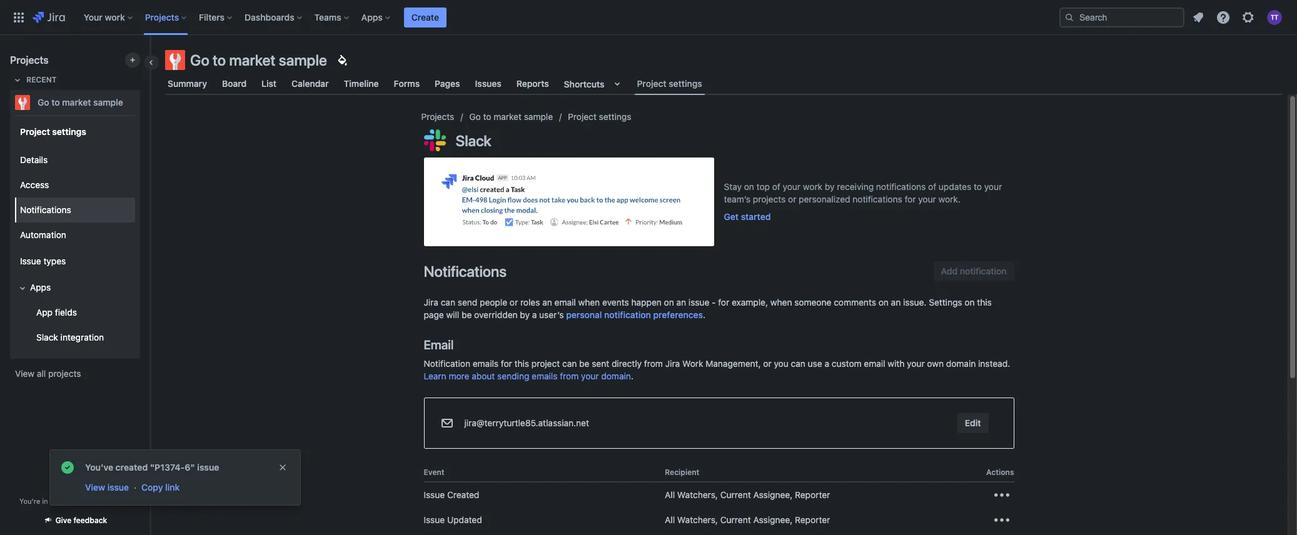 Task type: locate. For each thing, give the bounding box(es) containing it.
when up personal
[[578, 297, 600, 308]]

1 horizontal spatial by
[[825, 182, 835, 192]]

0 vertical spatial notifications
[[20, 204, 71, 215]]

project up details on the left top of page
[[20, 126, 50, 137]]

1 horizontal spatial view
[[85, 482, 105, 493]]

projects left filters
[[145, 12, 179, 22]]

forms link
[[391, 73, 422, 95]]

0 vertical spatial project
[[532, 359, 560, 369]]

pages link
[[432, 73, 463, 95]]

email notification emails for this project can be sent directly from jira work management, or you can use a custom email with your own domain instead. learn more about sending emails from your domain .
[[424, 338, 1010, 382]]

apps inside button
[[30, 282, 51, 292]]

2 vertical spatial sample
[[524, 111, 553, 122]]

project settings inside group
[[20, 126, 86, 137]]

1 horizontal spatial email
[[864, 359, 885, 369]]

issue left -
[[689, 297, 709, 308]]

events
[[602, 297, 629, 308]]

example,
[[732, 297, 768, 308]]

work up personalized
[[803, 182, 822, 192]]

more
[[449, 371, 469, 382]]

2 vertical spatial a
[[50, 497, 54, 505]]

your profile and settings image
[[1267, 10, 1282, 25]]

1 all from the top
[[665, 490, 675, 501]]

0 vertical spatial for
[[905, 194, 916, 205]]

6"
[[185, 462, 195, 473]]

view issue
[[85, 482, 129, 493]]

access link
[[15, 173, 135, 198]]

0 vertical spatial emails
[[473, 359, 499, 369]]

all
[[665, 490, 675, 501], [665, 515, 675, 526]]

be inside email notification emails for this project can be sent directly from jira work management, or you can use a custom email with your own domain instead. learn more about sending emails from your domain .
[[579, 359, 589, 369]]

to down the recent
[[51, 97, 60, 108]]

jira up page
[[424, 297, 438, 308]]

to inside stay on top of your work by receiving notifications of updates to your team's projects or personalized notifications for your work.
[[974, 182, 982, 192]]

go to market sample down the recent
[[38, 97, 123, 108]]

0 vertical spatial project settings
[[637, 78, 702, 89]]

reporter
[[795, 490, 830, 501], [795, 515, 830, 526]]

market up list
[[229, 51, 275, 69]]

issue right 6"
[[197, 462, 219, 473]]

for up sending
[[501, 359, 512, 369]]

feedback
[[74, 516, 107, 525]]

actions
[[986, 468, 1014, 477]]

work inside popup button
[[105, 12, 125, 22]]

email left with
[[864, 359, 885, 369]]

0 horizontal spatial projects
[[10, 54, 49, 66]]

jira@terryturtle85.atlassian.net
[[464, 418, 589, 429]]

email inside email notification emails for this project can be sent directly from jira work management, or you can use a custom email with your own domain instead. learn more about sending emails from your domain .
[[864, 359, 885, 369]]

view inside alert
[[85, 482, 105, 493]]

teams button
[[311, 7, 354, 27]]

1 horizontal spatial project
[[532, 359, 560, 369]]

notifications up automation
[[20, 204, 71, 215]]

1 vertical spatial project
[[568, 111, 597, 122]]

settings image
[[1241, 10, 1256, 25]]

1 horizontal spatial project settings
[[568, 111, 631, 122]]

project inside group
[[20, 126, 50, 137]]

0 vertical spatial be
[[462, 310, 472, 321]]

0 horizontal spatial projects
[[48, 368, 81, 379]]

personal notification preferences link
[[566, 309, 703, 322]]

0 horizontal spatial be
[[462, 310, 472, 321]]

slack integration
[[36, 332, 104, 342]]

1 group from the top
[[13, 115, 135, 358]]

0 horizontal spatial notifications
[[20, 204, 71, 215]]

projects right all
[[48, 368, 81, 379]]

1 vertical spatial be
[[579, 359, 589, 369]]

watchers, for issue created
[[677, 490, 718, 501]]

projects inside popup button
[[145, 12, 179, 22]]

2 notification actions image from the top
[[992, 511, 1012, 531]]

1 vertical spatial all watchers, current assignee, reporter
[[665, 515, 830, 526]]

2 vertical spatial or
[[763, 359, 772, 369]]

2 horizontal spatial go
[[469, 111, 481, 122]]

1 vertical spatial .
[[631, 371, 633, 382]]

a right use
[[825, 359, 829, 369]]

0 vertical spatial settings
[[669, 78, 702, 89]]

projects up the recent
[[10, 54, 49, 66]]

1 horizontal spatial emails
[[532, 371, 558, 382]]

top
[[757, 182, 770, 192]]

view for view issue
[[85, 482, 105, 493]]

set background color image
[[335, 53, 350, 68]]

a inside jira can send people or roles an email when events happen on an issue - for example, when someone comments on an issue. settings on this page will be overridden by a user's
[[532, 310, 537, 321]]

2 when from the left
[[770, 297, 792, 308]]

0 vertical spatial notifications
[[876, 182, 926, 192]]

1 of from the left
[[772, 182, 780, 192]]

1 vertical spatial project settings
[[568, 111, 631, 122]]

2 an from the left
[[676, 297, 686, 308]]

view all projects
[[15, 368, 81, 379]]

slack for slack integration
[[36, 332, 58, 342]]

go down issues link
[[469, 111, 481, 122]]

0 horizontal spatial email
[[555, 297, 576, 308]]

notification actions image
[[992, 486, 1012, 506], [992, 511, 1012, 531]]

projects up "slack logo"
[[421, 111, 454, 122]]

go to market sample up list
[[190, 51, 327, 69]]

jira
[[424, 297, 438, 308], [665, 359, 680, 369]]

managed
[[75, 497, 106, 505]]

calendar link
[[289, 73, 331, 95]]

slack logo image
[[424, 129, 446, 151]]

go up summary on the top left of the page
[[190, 51, 209, 69]]

notifications right receiving at the top of page
[[876, 182, 926, 192]]

go to market sample link down reports link
[[469, 109, 553, 124]]

1 current from the top
[[720, 490, 751, 501]]

to
[[213, 51, 226, 69], [51, 97, 60, 108], [483, 111, 491, 122], [974, 182, 982, 192]]

1 vertical spatial domain
[[601, 371, 631, 382]]

apps inside popup button
[[361, 12, 383, 22]]

by inside jira can send people or roles an email when events happen on an issue - for example, when someone comments on an issue. settings on this page will be overridden by a user's
[[520, 310, 530, 321]]

jira image
[[33, 10, 65, 25], [33, 10, 65, 25]]

1 vertical spatial current
[[720, 515, 751, 526]]

an
[[542, 297, 552, 308], [676, 297, 686, 308], [891, 297, 901, 308]]

1 horizontal spatial apps
[[361, 12, 383, 22]]

your right 'top'
[[783, 182, 801, 192]]

domain
[[946, 359, 976, 369], [601, 371, 631, 382]]

project settings
[[637, 78, 702, 89], [568, 111, 631, 122], [20, 126, 86, 137]]

for right -
[[718, 297, 729, 308]]

assignee, for issue created
[[753, 490, 793, 501]]

1 watchers, from the top
[[677, 490, 718, 501]]

0 horizontal spatial from
[[560, 371, 579, 382]]

1 horizontal spatial of
[[928, 182, 936, 192]]

domain right own
[[946, 359, 976, 369]]

0 horizontal spatial work
[[105, 12, 125, 22]]

jira inside jira can send people or roles an email when events happen on an issue - for example, when someone comments on an issue. settings on this page will be overridden by a user's
[[424, 297, 438, 308]]

notifications up send
[[424, 263, 506, 280]]

0 horizontal spatial project
[[108, 497, 131, 505]]

1 notification actions image from the top
[[992, 486, 1012, 506]]

be
[[462, 310, 472, 321], [579, 359, 589, 369]]

be left sent
[[579, 359, 589, 369]]

get
[[724, 212, 739, 222]]

issue
[[689, 297, 709, 308], [197, 462, 219, 473], [107, 482, 129, 493]]

own
[[927, 359, 944, 369]]

board link
[[220, 73, 249, 95]]

alert
[[50, 450, 300, 505]]

work right your
[[105, 12, 125, 22]]

of left updates
[[928, 182, 936, 192]]

of right 'top'
[[772, 182, 780, 192]]

from right 'directly'
[[644, 359, 663, 369]]

0 vertical spatial watchers,
[[677, 490, 718, 501]]

0 vertical spatial work
[[105, 12, 125, 22]]

2 watchers, from the top
[[677, 515, 718, 526]]

on up preferences
[[664, 297, 674, 308]]

2 all from the top
[[665, 515, 675, 526]]

issue left types
[[20, 256, 41, 266]]

slack down app at the bottom left of page
[[36, 332, 58, 342]]

go down the recent
[[38, 97, 49, 108]]

project down view issue link at the bottom
[[108, 497, 131, 505]]

2 reporter from the top
[[795, 515, 830, 526]]

1 horizontal spatial for
[[718, 297, 729, 308]]

2 group from the top
[[13, 144, 135, 354]]

banner containing your work
[[0, 0, 1297, 35]]

teams
[[314, 12, 341, 22]]

1 horizontal spatial go to market sample link
[[469, 109, 553, 124]]

market down issues link
[[494, 111, 522, 122]]

1 vertical spatial issue
[[197, 462, 219, 473]]

an left issue.
[[891, 297, 901, 308]]

1 vertical spatial work
[[803, 182, 822, 192]]

0 horizontal spatial or
[[510, 297, 518, 308]]

app
[[36, 307, 53, 317]]

view
[[15, 368, 34, 379], [85, 482, 105, 493]]

tab list containing summary
[[158, 73, 1290, 95]]

1 horizontal spatial an
[[676, 297, 686, 308]]

emails right sending
[[532, 371, 558, 382]]

can inside jira can send people or roles an email when events happen on an issue - for example, when someone comments on an issue. settings on this page will be overridden by a user's
[[441, 297, 455, 308]]

from
[[644, 359, 663, 369], [560, 371, 579, 382]]

view left all
[[15, 368, 34, 379]]

updated
[[447, 515, 482, 526]]

apps up app at the bottom left of page
[[30, 282, 51, 292]]

create
[[411, 12, 439, 22]]

projects for "projects" popup button
[[145, 12, 179, 22]]

go to market sample down reports link
[[469, 111, 553, 122]]

slack
[[456, 132, 491, 149], [36, 332, 58, 342]]

project down shortcuts
[[568, 111, 597, 122]]

0 horizontal spatial emails
[[473, 359, 499, 369]]

domain down 'directly'
[[601, 371, 631, 382]]

your left work.
[[918, 194, 936, 205]]

roles
[[520, 297, 540, 308]]

1 vertical spatial issue
[[424, 490, 445, 501]]

happen
[[631, 297, 662, 308]]

project
[[532, 359, 560, 369], [108, 497, 131, 505]]

1 vertical spatial email
[[864, 359, 885, 369]]

can up the will
[[441, 297, 455, 308]]

this up learn more about sending emails from your domain button
[[514, 359, 529, 369]]

2 horizontal spatial a
[[825, 359, 829, 369]]

0 vertical spatial assignee,
[[753, 490, 793, 501]]

1 vertical spatial sample
[[93, 97, 123, 108]]

sample down reports link
[[524, 111, 553, 122]]

your work button
[[80, 7, 137, 27]]

issue down event
[[424, 490, 445, 501]]

1 horizontal spatial jira
[[665, 359, 680, 369]]

create button
[[404, 7, 447, 27]]

1 horizontal spatial work
[[803, 182, 822, 192]]

market
[[229, 51, 275, 69], [62, 97, 91, 108], [494, 111, 522, 122]]

all watchers, current assignee, reporter for created
[[665, 490, 830, 501]]

2 horizontal spatial project settings
[[637, 78, 702, 89]]

group containing project settings
[[13, 115, 135, 358]]

. up email notification emails for this project can be sent directly from jira work management, or you can use a custom email with your own domain instead. learn more about sending emails from your domain .
[[703, 310, 705, 321]]

details
[[20, 154, 48, 165]]

work
[[105, 12, 125, 22], [803, 182, 822, 192]]

0 vertical spatial view
[[15, 368, 34, 379]]

1 vertical spatial project
[[108, 497, 131, 505]]

projects down 'top'
[[753, 194, 786, 205]]

team's
[[724, 194, 751, 205]]

1 horizontal spatial a
[[532, 310, 537, 321]]

group
[[13, 115, 135, 358], [13, 144, 135, 354]]

project right shortcuts dropdown button
[[637, 78, 666, 89]]

notifications down receiving at the top of page
[[853, 194, 902, 205]]

on right settings
[[965, 297, 975, 308]]

1 vertical spatial assignee,
[[753, 515, 793, 526]]

work.
[[938, 194, 960, 205]]

1 vertical spatial notification actions image
[[992, 511, 1012, 531]]

1 vertical spatial go to market sample
[[38, 97, 123, 108]]

0 horizontal spatial an
[[542, 297, 552, 308]]

1 horizontal spatial can
[[562, 359, 577, 369]]

on left 'top'
[[744, 182, 754, 192]]

2 vertical spatial projects
[[421, 111, 454, 122]]

0 vertical spatial sample
[[279, 51, 327, 69]]

a down the roles
[[532, 310, 537, 321]]

sample up calendar at the left top of the page
[[279, 51, 327, 69]]

0 vertical spatial projects
[[145, 12, 179, 22]]

or inside email notification emails for this project can be sent directly from jira work management, or you can use a custom email with your own domain instead. learn more about sending emails from your domain .
[[763, 359, 772, 369]]

issue created
[[424, 490, 479, 501]]

an up preferences
[[676, 297, 686, 308]]

0 vertical spatial projects
[[753, 194, 786, 205]]

add to starred image
[[136, 95, 151, 110]]

will
[[446, 310, 459, 321]]

filters
[[199, 12, 225, 22]]

by up personalized
[[825, 182, 835, 192]]

2 horizontal spatial sample
[[524, 111, 553, 122]]

slack integration link
[[23, 325, 135, 350]]

user's
[[539, 310, 564, 321]]

this right settings
[[977, 297, 992, 308]]

slack inside slack integration link
[[36, 332, 58, 342]]

can
[[441, 297, 455, 308], [562, 359, 577, 369], [791, 359, 805, 369]]

projects inside stay on top of your work by receiving notifications of updates to your team's projects or personalized notifications for your work.
[[753, 194, 786, 205]]

or left you at the right bottom of the page
[[763, 359, 772, 369]]

0 horizontal spatial for
[[501, 359, 512, 369]]

slack right "slack logo"
[[456, 132, 491, 149]]

an up the user's
[[542, 297, 552, 308]]

project inside email notification emails for this project can be sent directly from jira work management, or you can use a custom email with your own domain instead. learn more about sending emails from your domain .
[[532, 359, 560, 369]]

settings
[[929, 297, 962, 308]]

people
[[480, 297, 507, 308]]

issue updated
[[424, 515, 482, 526]]

0 horizontal spatial settings
[[52, 126, 86, 137]]

go to market sample
[[190, 51, 327, 69], [38, 97, 123, 108], [469, 111, 553, 122]]

1 assignee, from the top
[[753, 490, 793, 501]]

be inside jira can send people or roles an email when events happen on an issue - for example, when someone comments on an issue. settings on this page will be overridden by a user's
[[462, 310, 472, 321]]

market up details link
[[62, 97, 91, 108]]

projects
[[145, 12, 179, 22], [10, 54, 49, 66], [421, 111, 454, 122]]

2 assignee, from the top
[[753, 515, 793, 526]]

2 horizontal spatial issue
[[689, 297, 709, 308]]

notification actions image for updated
[[992, 511, 1012, 531]]

0 horizontal spatial by
[[520, 310, 530, 321]]

0 vertical spatial domain
[[946, 359, 976, 369]]

shortcuts
[[564, 78, 604, 89]]

project settings inside tab list
[[637, 78, 702, 89]]

view up managed
[[85, 482, 105, 493]]

0 horizontal spatial .
[[631, 371, 633, 382]]

2 vertical spatial project
[[20, 126, 50, 137]]

settings
[[669, 78, 702, 89], [599, 111, 631, 122], [52, 126, 86, 137]]

can left sent
[[562, 359, 577, 369]]

from right sending
[[560, 371, 579, 382]]

apps right teams popup button
[[361, 12, 383, 22]]

0 horizontal spatial this
[[514, 359, 529, 369]]

1 vertical spatial market
[[62, 97, 91, 108]]

1 vertical spatial for
[[718, 297, 729, 308]]

alert containing you've created "p1374-6" issue
[[50, 450, 300, 505]]

2 all watchers, current assignee, reporter from the top
[[665, 515, 830, 526]]

projects
[[753, 194, 786, 205], [48, 368, 81, 379]]

. down 'directly'
[[631, 371, 633, 382]]

issue left updated
[[424, 515, 445, 526]]

all watchers, current assignee, reporter
[[665, 490, 830, 501], [665, 515, 830, 526]]

1 horizontal spatial projects
[[753, 194, 786, 205]]

1 horizontal spatial project
[[568, 111, 597, 122]]

by down the roles
[[520, 310, 530, 321]]

1 vertical spatial view
[[85, 482, 105, 493]]

issue down created
[[107, 482, 129, 493]]

project up learn more about sending emails from your domain button
[[532, 359, 560, 369]]

group containing details
[[13, 144, 135, 354]]

all for created
[[665, 490, 675, 501]]

sample left add to starred icon
[[93, 97, 123, 108]]

2 vertical spatial for
[[501, 359, 512, 369]]

when right example, on the right bottom of the page
[[770, 297, 792, 308]]

1 reporter from the top
[[795, 490, 830, 501]]

2 of from the left
[[928, 182, 936, 192]]

or
[[788, 194, 796, 205], [510, 297, 518, 308], [763, 359, 772, 369]]

0 vertical spatial current
[[720, 490, 751, 501]]

current for issue updated
[[720, 515, 751, 526]]

issues
[[475, 78, 501, 89]]

email up the user's
[[555, 297, 576, 308]]

-
[[712, 297, 716, 308]]

banner
[[0, 0, 1297, 35]]

.
[[703, 310, 705, 321], [631, 371, 633, 382]]

apps button
[[15, 275, 135, 300]]

1 horizontal spatial when
[[770, 297, 792, 308]]

1 all watchers, current assignee, reporter from the top
[[665, 490, 830, 501]]

or left personalized
[[788, 194, 796, 205]]

1 horizontal spatial slack
[[456, 132, 491, 149]]

project for you're
[[108, 497, 131, 505]]

to right updates
[[974, 182, 982, 192]]

jira left work
[[665, 359, 680, 369]]

tab list
[[158, 73, 1290, 95]]

a
[[532, 310, 537, 321], [825, 359, 829, 369], [50, 497, 54, 505]]

in
[[42, 497, 48, 505]]

2 horizontal spatial or
[[788, 194, 796, 205]]

directly
[[612, 359, 642, 369]]

emails up the about
[[473, 359, 499, 369]]

shortcuts button
[[561, 73, 627, 95]]

help image
[[1216, 10, 1231, 25]]

stay on top of your work by receiving notifications of updates to your team's projects or personalized notifications for your work.
[[724, 182, 1002, 205]]

timeline
[[344, 78, 379, 89]]

timeline link
[[341, 73, 381, 95]]

for left work.
[[905, 194, 916, 205]]

notification
[[424, 359, 470, 369]]

go to market sample link down the recent
[[10, 90, 135, 115]]

by inside stay on top of your work by receiving notifications of updates to your team's projects or personalized notifications for your work.
[[825, 182, 835, 192]]

0 vertical spatial slack
[[456, 132, 491, 149]]

1 horizontal spatial projects
[[145, 12, 179, 22]]

success image
[[60, 460, 75, 475]]

2 current from the top
[[720, 515, 751, 526]]

primary element
[[8, 0, 1059, 35]]

0 vertical spatial .
[[703, 310, 705, 321]]

2 vertical spatial issue
[[424, 515, 445, 526]]

or left the roles
[[510, 297, 518, 308]]

0 horizontal spatial a
[[50, 497, 54, 505]]

can left use
[[791, 359, 805, 369]]

stay
[[724, 182, 742, 192]]

a right in
[[50, 497, 54, 505]]

current for issue created
[[720, 490, 751, 501]]

be down send
[[462, 310, 472, 321]]



Task type: vqa. For each thing, say whether or not it's contained in the screenshot.
the bottom domain
yes



Task type: describe. For each thing, give the bounding box(es) containing it.
personalized
[[799, 194, 850, 205]]

or inside stay on top of your work by receiving notifications of updates to your team's projects or personalized notifications for your work.
[[788, 194, 796, 205]]

1 horizontal spatial sample
[[279, 51, 327, 69]]

issue for issue types
[[20, 256, 41, 266]]

reporter for issue created
[[795, 490, 830, 501]]

you've
[[85, 462, 113, 473]]

you're in a team-managed project
[[19, 497, 131, 505]]

updates
[[939, 182, 971, 192]]

for inside email notification emails for this project can be sent directly from jira work management, or you can use a custom email with your own domain instead. learn more about sending emails from your domain .
[[501, 359, 512, 369]]

0 horizontal spatial domain
[[601, 371, 631, 382]]

fields
[[55, 307, 77, 317]]

for inside stay on top of your work by receiving notifications of updates to your team's projects or personalized notifications for your work.
[[905, 194, 916, 205]]

work
[[682, 359, 703, 369]]

comments
[[834, 297, 876, 308]]

learn more about sending emails from your domain button
[[424, 371, 631, 383]]

appswitcher icon image
[[11, 10, 26, 25]]

project inside tab list
[[637, 78, 666, 89]]

email
[[424, 338, 454, 352]]

0 horizontal spatial go to market sample link
[[10, 90, 135, 115]]

1 vertical spatial go
[[38, 97, 49, 108]]

issue.
[[903, 297, 927, 308]]

0 vertical spatial from
[[644, 359, 663, 369]]

notifications link
[[15, 198, 135, 223]]

copy link button
[[140, 480, 181, 495]]

you're
[[19, 497, 40, 505]]

1 horizontal spatial go
[[190, 51, 209, 69]]

3 an from the left
[[891, 297, 901, 308]]

1 when from the left
[[578, 297, 600, 308]]

issues link
[[473, 73, 504, 95]]

preferences
[[653, 310, 703, 321]]

expand image
[[15, 281, 30, 296]]

projects link
[[421, 109, 454, 124]]

you've created "p1374-6" issue
[[85, 462, 219, 473]]

your
[[84, 12, 102, 22]]

reports
[[516, 78, 549, 89]]

1 horizontal spatial settings
[[599, 111, 631, 122]]

Search field
[[1059, 7, 1185, 27]]

types
[[43, 256, 66, 266]]

assignee, for issue updated
[[753, 515, 793, 526]]

jira issue preview in slack image
[[424, 158, 714, 247]]

event
[[424, 468, 444, 477]]

0 vertical spatial go to market sample
[[190, 51, 327, 69]]

email inside jira can send people or roles an email when events happen on an issue - for example, when someone comments on an issue. settings on this page will be overridden by a user's
[[555, 297, 576, 308]]

created
[[447, 490, 479, 501]]

1 horizontal spatial notifications
[[424, 263, 506, 280]]

copy link
[[141, 482, 180, 493]]

management,
[[706, 359, 761, 369]]

overridden
[[474, 310, 518, 321]]

to up board in the top left of the page
[[213, 51, 226, 69]]

your left own
[[907, 359, 925, 369]]

1 vertical spatial projects
[[48, 368, 81, 379]]

this inside jira can send people or roles an email when events happen on an issue - for example, when someone comments on an issue. settings on this page will be overridden by a user's
[[977, 297, 992, 308]]

dashboards
[[245, 12, 294, 22]]

. inside email notification emails for this project can be sent directly from jira work management, or you can use a custom email with your own domain instead. learn more about sending emails from your domain .
[[631, 371, 633, 382]]

instead.
[[978, 359, 1010, 369]]

custom
[[832, 359, 862, 369]]

0 horizontal spatial issue
[[107, 482, 129, 493]]

2 vertical spatial go
[[469, 111, 481, 122]]

this inside email notification emails for this project can be sent directly from jira work management, or you can use a custom email with your own domain instead. learn more about sending emails from your domain .
[[514, 359, 529, 369]]

project settings for project settings link
[[568, 111, 631, 122]]

edit button
[[957, 414, 988, 434]]

access
[[20, 179, 49, 190]]

forms
[[394, 78, 420, 89]]

2 horizontal spatial can
[[791, 359, 805, 369]]

collapse recent projects image
[[10, 73, 25, 88]]

list
[[262, 78, 277, 89]]

issue inside jira can send people or roles an email when events happen on an issue - for example, when someone comments on an issue. settings on this page will be overridden by a user's
[[689, 297, 709, 308]]

your right updates
[[984, 182, 1002, 192]]

send
[[458, 297, 477, 308]]

copy
[[141, 482, 163, 493]]

get started link
[[724, 211, 771, 223]]

recipient
[[665, 468, 699, 477]]

summary link
[[165, 73, 209, 95]]

on inside stay on top of your work by receiving notifications of updates to your team's projects or personalized notifications for your work.
[[744, 182, 754, 192]]

apps button
[[358, 7, 395, 27]]

all watchers, current assignee, reporter for updated
[[665, 515, 830, 526]]

board
[[222, 78, 247, 89]]

all
[[37, 368, 46, 379]]

2 vertical spatial go to market sample
[[469, 111, 553, 122]]

team-
[[56, 497, 75, 505]]

app fields link
[[23, 300, 135, 325]]

jira inside email notification emails for this project can be sent directly from jira work management, or you can use a custom email with your own domain instead. learn more about sending emails from your domain .
[[665, 359, 680, 369]]

page
[[424, 310, 444, 321]]

project settings link
[[568, 109, 631, 124]]

automation
[[20, 229, 66, 240]]

about
[[472, 371, 495, 382]]

pages
[[435, 78, 460, 89]]

projects button
[[141, 7, 191, 27]]

0 horizontal spatial go to market sample
[[38, 97, 123, 108]]

notification actions image for created
[[992, 486, 1012, 506]]

list link
[[259, 73, 279, 95]]

email icon image
[[439, 416, 454, 431]]

your down sent
[[581, 371, 599, 382]]

personal notification preferences .
[[566, 310, 705, 321]]

give feedback
[[55, 516, 107, 525]]

create project image
[[128, 55, 138, 65]]

reports link
[[514, 73, 551, 95]]

issue for issue updated
[[424, 515, 445, 526]]

your work
[[84, 12, 125, 22]]

1 horizontal spatial .
[[703, 310, 705, 321]]

get started
[[724, 212, 771, 222]]

for inside jira can send people or roles an email when events happen on an issue - for example, when someone comments on an issue. settings on this page will be overridden by a user's
[[718, 297, 729, 308]]

projects for projects link
[[421, 111, 454, 122]]

app fields
[[36, 307, 77, 317]]

2 vertical spatial market
[[494, 111, 522, 122]]

jira can send people or roles an email when events happen on an issue - for example, when someone comments on an issue. settings on this page will be overridden by a user's
[[424, 297, 992, 321]]

with
[[888, 359, 905, 369]]

a inside email notification emails for this project can be sent directly from jira work management, or you can use a custom email with your own domain instead. learn more about sending emails from your domain .
[[825, 359, 829, 369]]

project settings for group containing project settings
[[20, 126, 86, 137]]

0 horizontal spatial market
[[62, 97, 91, 108]]

work inside stay on top of your work by receiving notifications of updates to your team's projects or personalized notifications for your work.
[[803, 182, 822, 192]]

notifications image
[[1191, 10, 1206, 25]]

dismiss image
[[278, 463, 288, 473]]

project for project settings link
[[568, 111, 597, 122]]

reporter for issue updated
[[795, 515, 830, 526]]

issue types
[[20, 256, 66, 266]]

1 an from the left
[[542, 297, 552, 308]]

project for email
[[532, 359, 560, 369]]

calendar
[[292, 78, 329, 89]]

1 vertical spatial notifications
[[853, 194, 902, 205]]

use
[[808, 359, 822, 369]]

all for updated
[[665, 515, 675, 526]]

link
[[165, 482, 180, 493]]

on right the comments
[[879, 297, 889, 308]]

notification
[[604, 310, 651, 321]]

search image
[[1064, 12, 1074, 22]]

slack for slack
[[456, 132, 491, 149]]

view for view all projects
[[15, 368, 34, 379]]

recent
[[26, 75, 57, 84]]

filters button
[[195, 7, 237, 27]]

to down issues link
[[483, 111, 491, 122]]

project for group containing project settings
[[20, 126, 50, 137]]

details link
[[15, 148, 135, 173]]

1 horizontal spatial market
[[229, 51, 275, 69]]

"p1374-
[[150, 462, 185, 473]]

0 horizontal spatial sample
[[93, 97, 123, 108]]

watchers, for issue updated
[[677, 515, 718, 526]]

sending
[[497, 371, 529, 382]]

1 vertical spatial emails
[[532, 371, 558, 382]]

or inside jira can send people or roles an email when events happen on an issue - for example, when someone comments on an issue. settings on this page will be overridden by a user's
[[510, 297, 518, 308]]

summary
[[168, 78, 207, 89]]

issue types link
[[15, 248, 135, 275]]

automation link
[[15, 223, 135, 248]]

issue for issue created
[[424, 490, 445, 501]]

someone
[[794, 297, 831, 308]]



